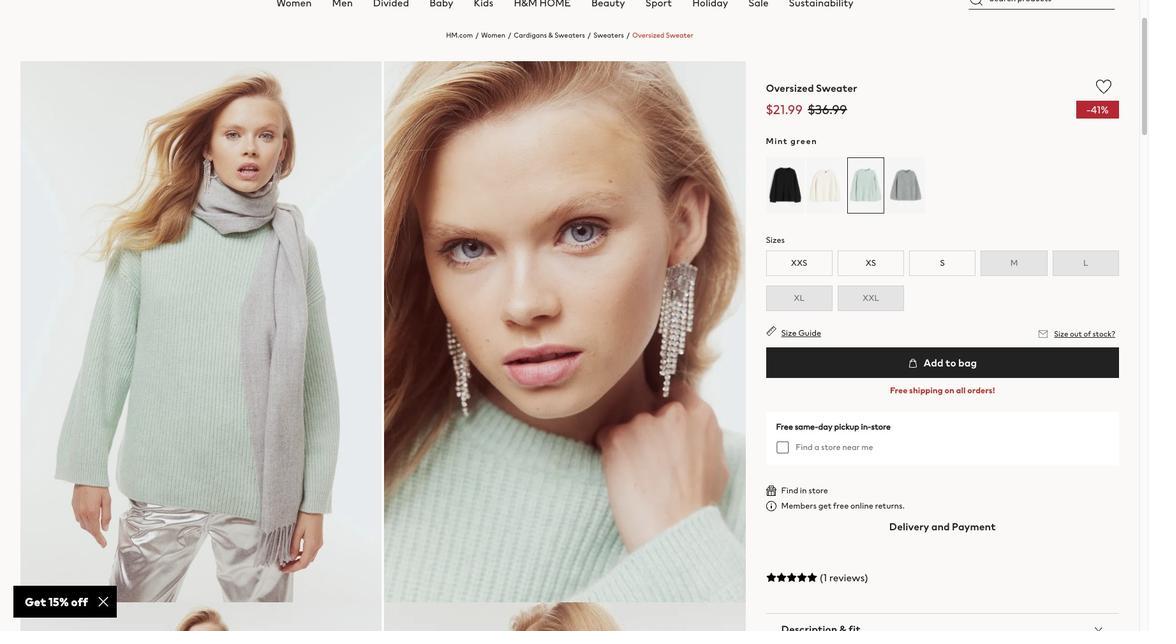 Task type: vqa. For each thing, say whether or not it's contained in the screenshot.
of
yes



Task type: describe. For each thing, give the bounding box(es) containing it.
l
[[1083, 257, 1088, 269]]

find in store button
[[766, 485, 828, 497]]

store for find in store
[[809, 485, 828, 497]]

find for find in store
[[781, 485, 798, 497]]

1 / from the left
[[475, 30, 479, 40]]

in
[[800, 485, 807, 497]]

of
[[1084, 329, 1091, 340]]

on
[[945, 385, 954, 397]]

women link
[[481, 30, 505, 40]]

oversized sweater
[[766, 80, 857, 96]]

mint green image
[[846, 157, 885, 214]]

size guide button
[[766, 326, 821, 339]]

find a store near me
[[796, 442, 873, 454]]

size out of stock?
[[1054, 329, 1115, 340]]

xl
[[794, 292, 805, 304]]

hm.com
[[446, 30, 473, 40]]

1 vertical spatial sweater
[[816, 80, 857, 96]]

cardigans
[[514, 30, 547, 40]]

free shipping on all orders!
[[890, 385, 995, 397]]

-41%
[[1087, 102, 1109, 117]]

mint green
[[766, 135, 817, 147]]

none radio "light gray melange"
[[887, 157, 925, 214]]

online
[[850, 500, 873, 512]]

get
[[818, 500, 832, 512]]

xxs
[[791, 257, 807, 269]]

41%
[[1091, 102, 1109, 117]]

oversized sweater - mint green - ladies | h&m us 3 image
[[20, 603, 382, 632]]

free same-day pickup in-store
[[776, 421, 891, 433]]

reviews)
[[829, 570, 869, 586]]

size for size guide
[[781, 327, 797, 339]]

5 / 5 image
[[766, 573, 817, 583]]

green
[[791, 135, 817, 147]]

sweaters link
[[593, 30, 624, 40]]

members get free online returns.
[[781, 500, 905, 512]]

Search products search field
[[969, 0, 1115, 10]]

sizes
[[766, 234, 785, 246]]

oversized sweater link
[[632, 30, 693, 40]]

xs
[[866, 257, 876, 269]]

light gray melange image
[[887, 157, 925, 214]]

guide
[[798, 327, 821, 339]]

$36.99
[[808, 100, 847, 119]]

free
[[833, 500, 849, 512]]

2 / from the left
[[508, 30, 511, 40]]

m
[[1010, 257, 1018, 269]]

3 / from the left
[[588, 30, 591, 40]]

shipping
[[909, 385, 943, 397]]

$21.99
[[766, 100, 803, 119]]

add to bag
[[922, 355, 977, 371]]

none radio inside main content
[[806, 157, 844, 214]]

hm.com / women / cardigans & sweaters / sweaters / oversized sweater
[[446, 30, 693, 40]]

none radio mint green
[[846, 157, 885, 214]]

black image
[[766, 157, 804, 214]]

(1 reviews) button
[[766, 563, 1119, 593]]

0 vertical spatial sweater
[[666, 30, 693, 40]]

same-
[[795, 421, 818, 433]]

pickup
[[834, 421, 859, 433]]

cream image
[[806, 157, 844, 214]]

hm.com link
[[446, 30, 473, 40]]

size out of stock? button
[[1035, 326, 1119, 343]]

day
[[818, 421, 833, 433]]

0 vertical spatial store
[[871, 421, 891, 433]]



Task type: locate. For each thing, give the bounding box(es) containing it.
free left same-
[[776, 421, 793, 433]]

free left shipping
[[890, 385, 908, 397]]

all
[[956, 385, 966, 397]]

/
[[475, 30, 479, 40], [508, 30, 511, 40], [588, 30, 591, 40], [627, 30, 630, 40]]

to
[[946, 355, 956, 371]]

store right a
[[821, 442, 841, 454]]

1 horizontal spatial sweater
[[816, 80, 857, 96]]

find left in on the right
[[781, 485, 798, 497]]

None radio
[[806, 157, 844, 214]]

(1 reviews)
[[820, 570, 869, 586]]

s
[[940, 257, 945, 269]]

out
[[1070, 329, 1082, 340]]

1 vertical spatial store
[[821, 442, 841, 454]]

size inside button
[[781, 327, 797, 339]]

main content containing $21.99
[[0, 20, 1140, 632]]

none radio black
[[766, 157, 804, 214]]

sweaters
[[555, 30, 585, 40], [593, 30, 624, 40]]

and
[[931, 519, 950, 535]]

0 horizontal spatial oversized
[[632, 30, 664, 40]]

oversized sweater - mint green - ladies | h&m us 2 image
[[384, 61, 746, 603]]

$21.99 $36.99
[[766, 100, 847, 119]]

None radio
[[766, 157, 804, 214], [846, 157, 885, 214], [887, 157, 925, 214]]

0 vertical spatial oversized
[[632, 30, 664, 40]]

find
[[796, 442, 813, 454], [781, 485, 798, 497]]

store right in on the right
[[809, 485, 828, 497]]

stock?
[[1093, 329, 1115, 340]]

size left guide
[[781, 327, 797, 339]]

1 none radio from the left
[[766, 157, 804, 214]]

2 none radio from the left
[[846, 157, 885, 214]]

size for size out of stock?
[[1054, 329, 1068, 340]]

2 sweaters from the left
[[593, 30, 624, 40]]

a
[[814, 442, 819, 454]]

payment
[[952, 519, 996, 535]]

1 horizontal spatial none radio
[[846, 157, 885, 214]]

oversized sweater - mint green - ladies | h&m us 1 image
[[20, 61, 382, 603]]

1 horizontal spatial free
[[890, 385, 908, 397]]

main content
[[0, 20, 1140, 632]]

none radio right mint green radio
[[887, 157, 925, 214]]

xxl
[[863, 292, 879, 304]]

0 horizontal spatial free
[[776, 421, 793, 433]]

0 horizontal spatial sweater
[[666, 30, 693, 40]]

sweater
[[666, 30, 693, 40], [816, 80, 857, 96]]

0 vertical spatial find
[[796, 442, 813, 454]]

-
[[1087, 102, 1091, 117]]

1 horizontal spatial oversized
[[766, 80, 814, 96]]

/ right sweaters link
[[627, 30, 630, 40]]

delivery and payment
[[889, 519, 996, 535]]

2 horizontal spatial none radio
[[887, 157, 925, 214]]

oversized right sweaters link
[[632, 30, 664, 40]]

2 vertical spatial store
[[809, 485, 828, 497]]

store
[[871, 421, 891, 433], [821, 442, 841, 454], [809, 485, 828, 497]]

find for find a store near me
[[796, 442, 813, 454]]

1 vertical spatial find
[[781, 485, 798, 497]]

delivery and payment button
[[766, 512, 1119, 542]]

free
[[890, 385, 908, 397], [776, 421, 793, 433]]

in-
[[861, 421, 871, 433]]

me
[[862, 442, 873, 454]]

1 vertical spatial free
[[776, 421, 793, 433]]

size
[[781, 327, 797, 339], [1054, 329, 1068, 340]]

size inside button
[[1054, 329, 1068, 340]]

oversized up $21.99
[[766, 80, 814, 96]]

store for find a store near me
[[821, 442, 841, 454]]

members
[[781, 500, 817, 512]]

4 / from the left
[[627, 30, 630, 40]]

mint
[[766, 135, 788, 147]]

/ left women link at the top
[[475, 30, 479, 40]]

find left a
[[796, 442, 813, 454]]

free for free shipping on all orders!
[[890, 385, 908, 397]]

near
[[842, 442, 860, 454]]

size guide
[[781, 327, 821, 339]]

oversized
[[632, 30, 664, 40], [766, 80, 814, 96]]

3 none radio from the left
[[887, 157, 925, 214]]

0 vertical spatial free
[[890, 385, 908, 397]]

0 horizontal spatial size
[[781, 327, 797, 339]]

women
[[481, 30, 505, 40]]

0 horizontal spatial none radio
[[766, 157, 804, 214]]

cardigans & sweaters link
[[514, 30, 585, 40]]

(1
[[820, 570, 827, 586]]

returns.
[[875, 500, 905, 512]]

sweaters right &
[[555, 30, 585, 40]]

delivery
[[889, 519, 929, 535]]

&
[[548, 30, 553, 40]]

add to bag button
[[766, 348, 1119, 378]]

oversized sweater - mint green - ladies | h&m us 4 image
[[384, 603, 746, 632]]

/ left sweaters link
[[588, 30, 591, 40]]

none radio left cream image
[[766, 157, 804, 214]]

bag
[[958, 355, 977, 371]]

none radio left "light gray melange" radio
[[846, 157, 885, 214]]

find in store
[[781, 485, 828, 497]]

orders!
[[967, 385, 995, 397]]

0 horizontal spatial sweaters
[[555, 30, 585, 40]]

1 sweaters from the left
[[555, 30, 585, 40]]

size left out
[[1054, 329, 1068, 340]]

store up me
[[871, 421, 891, 433]]

1 vertical spatial oversized
[[766, 80, 814, 96]]

free for free same-day pickup in-store
[[776, 421, 793, 433]]

1 horizontal spatial size
[[1054, 329, 1068, 340]]

1 horizontal spatial sweaters
[[593, 30, 624, 40]]

add
[[924, 355, 943, 371]]

/ right women link at the top
[[508, 30, 511, 40]]

sweaters left oversized sweater link
[[593, 30, 624, 40]]



